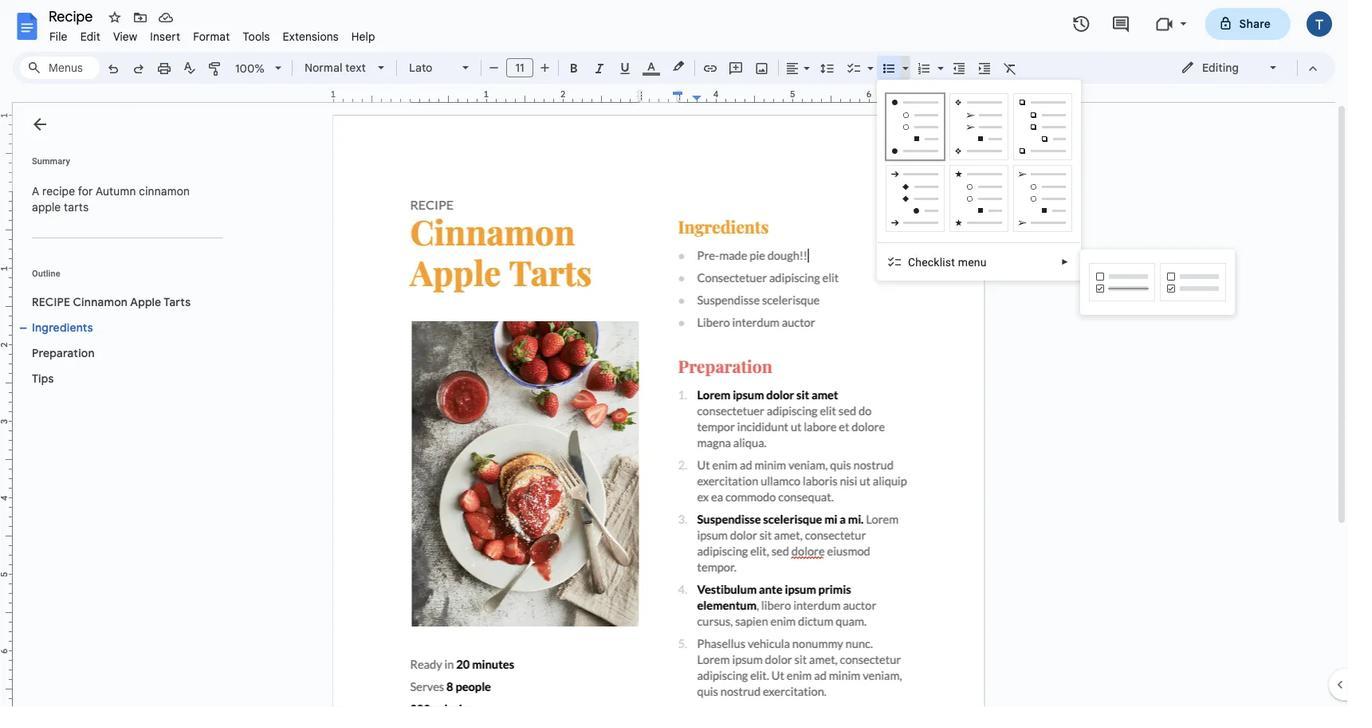 Task type: describe. For each thing, give the bounding box(es) containing it.
numbered list menu image
[[934, 57, 944, 63]]

highlight color image
[[670, 57, 687, 76]]

apple
[[32, 200, 61, 214]]

menu bar inside menu bar banner
[[43, 21, 382, 47]]

Zoom field
[[229, 57, 289, 81]]

text
[[345, 61, 366, 75]]

menu bar banner
[[0, 0, 1348, 707]]

mode and view toolbar
[[1169, 52, 1326, 84]]

insert menu item
[[144, 27, 187, 46]]

row 1. column 1. strikethrough text when checked element
[[1089, 263, 1155, 301]]

recipe cinnamon apple tarts
[[32, 295, 191, 309]]

tarts
[[164, 295, 191, 309]]

summary heading
[[32, 155, 70, 167]]

c
[[908, 256, 916, 269]]

top margin image
[[0, 116, 12, 196]]

preparation
[[32, 346, 95, 360]]

Font size field
[[506, 58, 540, 78]]

extensions
[[283, 29, 339, 43]]

h
[[916, 256, 922, 269]]

text color image
[[643, 57, 660, 76]]

Menus field
[[20, 57, 100, 79]]

left margin image
[[334, 90, 415, 102]]

tools
[[243, 29, 270, 43]]

Rename text field
[[43, 6, 102, 26]]

Font size text field
[[507, 58, 533, 77]]

for
[[78, 184, 93, 198]]

ingredients
[[32, 321, 93, 334]]

a recipe for autumn cinnamon apple tarts
[[32, 184, 193, 214]]

outline heading
[[13, 267, 230, 289]]

insert image image
[[753, 57, 771, 79]]

share button
[[1205, 8, 1291, 40]]

summary
[[32, 156, 70, 166]]

edit menu item
[[74, 27, 107, 46]]

row 1. column 1. bullet, hollow, square element
[[885, 92, 946, 161]]

tarts
[[64, 200, 89, 214]]

file menu item
[[43, 27, 74, 46]]

document outline element
[[13, 103, 230, 707]]

1
[[331, 89, 336, 100]]

tips
[[32, 372, 54, 385]]

Star checkbox
[[104, 6, 126, 29]]

edit
[[80, 29, 100, 43]]

checklist menu h element
[[908, 256, 992, 269]]

help
[[351, 29, 375, 43]]

►
[[1061, 258, 1069, 267]]

row 2. column 1. arrow, diamond, bullet element
[[886, 165, 945, 232]]



Task type: locate. For each thing, give the bounding box(es) containing it.
menu
[[958, 256, 987, 269]]

row 1. column 2. do not strikethrough text when checked element
[[1160, 263, 1226, 301]]

styles list. normal text selected. option
[[305, 57, 368, 79]]

application containing share
[[0, 0, 1348, 707]]

row 1. column 3. checkbox element
[[1013, 93, 1072, 160]]

share
[[1239, 17, 1271, 31]]

normal text
[[305, 61, 366, 75]]

recipe
[[42, 184, 75, 198]]

tools menu item
[[236, 27, 276, 46]]

Zoom text field
[[231, 57, 269, 80]]

editing
[[1202, 61, 1239, 75]]

a
[[32, 184, 39, 198]]

right margin image
[[903, 90, 984, 102]]

application
[[0, 0, 1348, 707]]

cinnamon
[[73, 295, 128, 309]]

view
[[113, 29, 137, 43]]

menu bar containing file
[[43, 21, 382, 47]]

normal
[[305, 61, 342, 75]]

format menu item
[[187, 27, 236, 46]]

autumn
[[96, 184, 136, 198]]

insert
[[150, 29, 180, 43]]

line & paragraph spacing image
[[818, 57, 837, 79]]

extensions menu item
[[276, 27, 345, 46]]

row 2. column 2. star, hollow, square element
[[950, 165, 1009, 232]]

view menu item
[[107, 27, 144, 46]]

editing button
[[1170, 56, 1290, 80]]

ecklist
[[922, 256, 955, 269]]

c h ecklist menu
[[908, 256, 987, 269]]

menu
[[877, 80, 1081, 281]]

font list. lato selected. option
[[409, 57, 453, 79]]

recipe
[[32, 295, 70, 309]]

row 2. column 3. 3d arrow, hollow, square element
[[1013, 165, 1072, 232]]

lato
[[409, 61, 433, 75]]

outline
[[32, 268, 60, 278]]

format
[[193, 29, 230, 43]]

cinnamon
[[139, 184, 190, 198]]

menu inside application
[[877, 80, 1081, 281]]

file
[[49, 29, 67, 43]]

main toolbar
[[99, 0, 1023, 619]]

summary element
[[24, 175, 223, 223]]

row 1. column 2. crossed diamond, 3d arrow, square element
[[950, 93, 1009, 160]]

apple
[[130, 295, 161, 309]]

row
[[883, 91, 1075, 163], [883, 163, 1075, 234], [1087, 261, 1229, 304]]

menu bar
[[43, 21, 382, 47]]

menu containing c
[[877, 80, 1081, 281]]

help menu item
[[345, 27, 382, 46]]



Task type: vqa. For each thing, say whether or not it's contained in the screenshot.
ink
no



